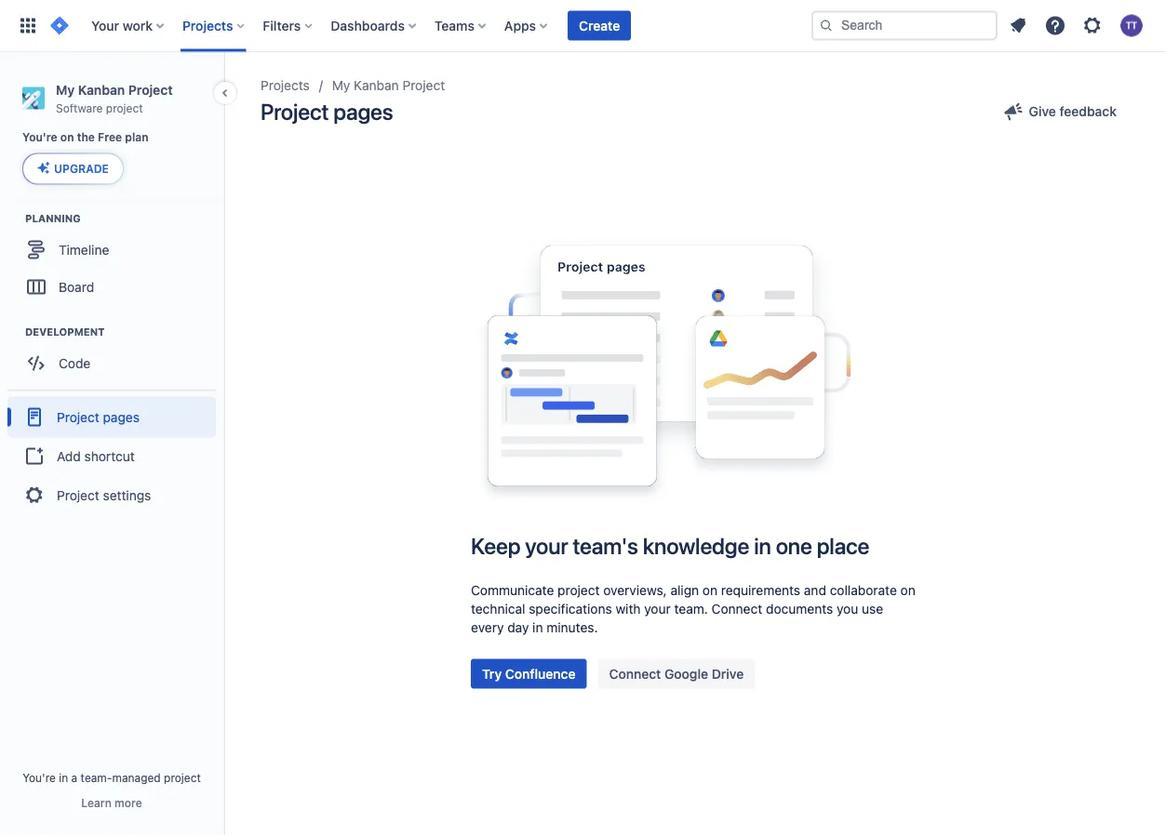 Task type: describe. For each thing, give the bounding box(es) containing it.
use
[[862, 601, 884, 617]]

timeline link
[[9, 231, 214, 268]]

technical
[[471, 601, 525, 617]]

connect google drive button
[[598, 660, 755, 689]]

connect inside button
[[609, 667, 661, 682]]

upgrade
[[54, 162, 109, 175]]

project inside communicate project overviews, align on requirements and collaborate on technical specifications with your team. connect documents you use every day in minutes.
[[558, 583, 600, 598]]

settings image
[[1082, 14, 1104, 37]]

team-
[[81, 772, 112, 785]]

Search field
[[812, 11, 998, 40]]

dashboards
[[331, 18, 405, 33]]

learn more button
[[81, 796, 142, 811]]

you're for you're in a team-managed project
[[22, 772, 56, 785]]

2 vertical spatial in
[[59, 772, 68, 785]]

in inside communicate project overviews, align on requirements and collaborate on technical specifications with your team. connect documents you use every day in minutes.
[[533, 620, 543, 635]]

connect google drive
[[609, 667, 744, 682]]

managed
[[112, 772, 161, 785]]

project inside my kanban project software project
[[106, 101, 143, 114]]

timeline
[[59, 242, 109, 257]]

create
[[579, 18, 620, 33]]

keep your team's knowledge in one place
[[471, 533, 870, 559]]

communicate project overviews, align on requirements and collaborate on technical specifications with your team. connect documents you use every day in minutes.
[[471, 583, 916, 635]]

planning group
[[9, 211, 223, 311]]

you're for you're on the free plan
[[22, 131, 57, 144]]

my for my kanban project software project
[[56, 82, 75, 97]]

jira software image
[[48, 14, 71, 37]]

your work
[[91, 18, 153, 33]]

kanban for my kanban project software project
[[78, 82, 125, 97]]

kanban for my kanban project
[[354, 78, 399, 93]]

feedback
[[1060, 104, 1117, 119]]

projects link
[[261, 74, 310, 97]]

planning image
[[3, 207, 25, 229]]

you're in a team-managed project
[[22, 772, 201, 785]]

code link
[[9, 345, 214, 382]]

communicate
[[471, 583, 554, 598]]

0 horizontal spatial project pages
[[57, 410, 140, 425]]

filters
[[263, 18, 301, 33]]

knowledge
[[643, 533, 750, 559]]

one
[[776, 533, 812, 559]]

code
[[59, 356, 91, 371]]

apps button
[[499, 11, 555, 40]]

plan
[[125, 131, 149, 144]]

1 horizontal spatial project
[[164, 772, 201, 785]]

team.
[[675, 601, 708, 617]]

work
[[123, 18, 153, 33]]

drive
[[712, 667, 744, 682]]

banner containing your work
[[0, 0, 1166, 52]]

you
[[837, 601, 859, 617]]

create button
[[568, 11, 631, 40]]

0 vertical spatial pages
[[334, 99, 393, 125]]

2 horizontal spatial on
[[901, 583, 916, 598]]

0 vertical spatial project pages
[[261, 99, 393, 125]]

primary element
[[11, 0, 812, 52]]

keep
[[471, 533, 521, 559]]

project up 'add'
[[57, 410, 99, 425]]

project down primary "element"
[[403, 78, 445, 93]]

board link
[[9, 268, 214, 306]]

minutes.
[[547, 620, 598, 635]]

development image
[[3, 321, 25, 343]]

project inside my kanban project software project
[[128, 82, 173, 97]]

software
[[56, 101, 103, 114]]

align
[[671, 583, 699, 598]]

my for my kanban project
[[332, 78, 350, 93]]

day
[[508, 620, 529, 635]]

dashboards button
[[325, 11, 424, 40]]

give
[[1029, 104, 1057, 119]]

every
[[471, 620, 504, 635]]

filters button
[[257, 11, 320, 40]]

appswitcher icon image
[[17, 14, 39, 37]]



Task type: locate. For each thing, give the bounding box(es) containing it.
project up the plan
[[128, 82, 173, 97]]

a
[[71, 772, 77, 785]]

your
[[525, 533, 568, 559], [645, 601, 671, 617]]

try confluence button
[[471, 660, 587, 689]]

the
[[77, 131, 95, 144]]

my kanban project
[[332, 78, 445, 93]]

connect down the requirements
[[712, 601, 763, 617]]

1 vertical spatial project
[[558, 583, 600, 598]]

you're left a
[[22, 772, 56, 785]]

0 horizontal spatial on
[[60, 131, 74, 144]]

my up software
[[56, 82, 75, 97]]

0 horizontal spatial project
[[106, 101, 143, 114]]

0 horizontal spatial pages
[[103, 410, 140, 425]]

project settings link
[[7, 475, 216, 516]]

projects inside dropdown button
[[182, 18, 233, 33]]

upgrade button
[[23, 154, 123, 184]]

place
[[817, 533, 870, 559]]

you're up upgrade 'button'
[[22, 131, 57, 144]]

0 horizontal spatial in
[[59, 772, 68, 785]]

project right 'managed'
[[164, 772, 201, 785]]

on
[[60, 131, 74, 144], [703, 583, 718, 598], [901, 583, 916, 598]]

requirements
[[721, 583, 801, 598]]

project
[[106, 101, 143, 114], [558, 583, 600, 598], [164, 772, 201, 785]]

1 horizontal spatial kanban
[[354, 78, 399, 93]]

search image
[[819, 18, 834, 33]]

projects for projects link
[[261, 78, 310, 93]]

my right projects link
[[332, 78, 350, 93]]

project up the plan
[[106, 101, 143, 114]]

connect left google
[[609, 667, 661, 682]]

connect inside communicate project overviews, align on requirements and collaborate on technical specifications with your team. connect documents you use every day in minutes.
[[712, 601, 763, 617]]

specifications
[[529, 601, 612, 617]]

1 vertical spatial in
[[533, 620, 543, 635]]

1 horizontal spatial pages
[[334, 99, 393, 125]]

project pages
[[261, 99, 393, 125], [57, 410, 140, 425]]

settings
[[103, 488, 151, 503]]

1 vertical spatial you're
[[22, 772, 56, 785]]

0 vertical spatial project
[[106, 101, 143, 114]]

pages
[[334, 99, 393, 125], [103, 410, 140, 425]]

shortcut
[[84, 449, 135, 464]]

0 horizontal spatial connect
[[609, 667, 661, 682]]

on left the
[[60, 131, 74, 144]]

confluence
[[505, 667, 576, 682]]

team's
[[573, 533, 638, 559]]

learn more
[[81, 797, 142, 810]]

1 you're from the top
[[22, 131, 57, 144]]

0 vertical spatial your
[[525, 533, 568, 559]]

my
[[332, 78, 350, 93], [56, 82, 75, 97]]

my inside my kanban project software project
[[56, 82, 75, 97]]

project pages down projects link
[[261, 99, 393, 125]]

on right collaborate
[[901, 583, 916, 598]]

1 horizontal spatial project pages
[[261, 99, 393, 125]]

2 you're from the top
[[22, 772, 56, 785]]

1 horizontal spatial your
[[645, 601, 671, 617]]

1 horizontal spatial connect
[[712, 601, 763, 617]]

your down 'overviews,'
[[645, 601, 671, 617]]

development group
[[9, 324, 223, 388]]

project
[[403, 78, 445, 93], [128, 82, 173, 97], [261, 99, 329, 125], [57, 410, 99, 425], [57, 488, 99, 503]]

your inside communicate project overviews, align on requirements and collaborate on technical specifications with your team. connect documents you use every day in minutes.
[[645, 601, 671, 617]]

help image
[[1045, 14, 1067, 37]]

0 vertical spatial in
[[754, 533, 771, 559]]

project settings
[[57, 488, 151, 503]]

2 horizontal spatial project
[[558, 583, 600, 598]]

kanban inside my kanban project software project
[[78, 82, 125, 97]]

1 vertical spatial projects
[[261, 78, 310, 93]]

in left a
[[59, 772, 68, 785]]

my kanban project link
[[332, 74, 445, 97]]

1 vertical spatial connect
[[609, 667, 661, 682]]

give feedback
[[1029, 104, 1117, 119]]

collaborate
[[830, 583, 897, 598]]

1 vertical spatial pages
[[103, 410, 140, 425]]

try
[[482, 667, 502, 682]]

project down projects link
[[261, 99, 329, 125]]

google
[[665, 667, 709, 682]]

learn
[[81, 797, 112, 810]]

teams button
[[429, 11, 493, 40]]

connect
[[712, 601, 763, 617], [609, 667, 661, 682]]

kanban down the dashboards popup button
[[354, 78, 399, 93]]

1 horizontal spatial my
[[332, 78, 350, 93]]

0 horizontal spatial your
[[525, 533, 568, 559]]

1 horizontal spatial in
[[533, 620, 543, 635]]

in left the one
[[754, 533, 771, 559]]

my kanban project software project
[[56, 82, 173, 114]]

your right 'keep'
[[525, 533, 568, 559]]

documents
[[766, 601, 833, 617]]

pages inside 'project pages' link
[[103, 410, 140, 425]]

project pages link
[[7, 397, 216, 438]]

and
[[804, 583, 827, 598]]

try confluence
[[482, 667, 576, 682]]

projects button
[[177, 11, 252, 40]]

give feedback button
[[992, 97, 1128, 127]]

board
[[59, 279, 94, 295]]

1 vertical spatial your
[[645, 601, 671, 617]]

kanban up software
[[78, 82, 125, 97]]

0 horizontal spatial my
[[56, 82, 75, 97]]

your work button
[[86, 11, 171, 40]]

project down 'add'
[[57, 488, 99, 503]]

in right day
[[533, 620, 543, 635]]

kanban
[[354, 78, 399, 93], [78, 82, 125, 97]]

development
[[25, 326, 105, 338]]

group containing project pages
[[7, 389, 216, 522]]

overviews,
[[604, 583, 667, 598]]

group
[[7, 389, 216, 522]]

0 vertical spatial projects
[[182, 18, 233, 33]]

0 vertical spatial connect
[[712, 601, 763, 617]]

projects right work
[[182, 18, 233, 33]]

add
[[57, 449, 81, 464]]

add shortcut
[[57, 449, 135, 464]]

your profile and settings image
[[1121, 14, 1143, 37]]

projects down filters popup button
[[261, 78, 310, 93]]

1 horizontal spatial on
[[703, 583, 718, 598]]

0 vertical spatial you're
[[22, 131, 57, 144]]

notifications image
[[1007, 14, 1030, 37]]

free
[[98, 131, 122, 144]]

with
[[616, 601, 641, 617]]

planning
[[25, 212, 81, 224]]

your
[[91, 18, 119, 33]]

2 vertical spatial project
[[164, 772, 201, 785]]

pages down my kanban project link at the left of the page
[[334, 99, 393, 125]]

projects
[[182, 18, 233, 33], [261, 78, 310, 93]]

project pages up add shortcut
[[57, 410, 140, 425]]

edit image
[[186, 405, 209, 427]]

teams
[[435, 18, 475, 33]]

jira software image
[[48, 14, 71, 37]]

projects for projects dropdown button
[[182, 18, 233, 33]]

on right the 'align'
[[703, 583, 718, 598]]

0 horizontal spatial kanban
[[78, 82, 125, 97]]

1 horizontal spatial projects
[[261, 78, 310, 93]]

more
[[115, 797, 142, 810]]

2 horizontal spatial in
[[754, 533, 771, 559]]

banner
[[0, 0, 1166, 52]]

add shortcut button
[[7, 438, 216, 475]]

1 vertical spatial project pages
[[57, 410, 140, 425]]

in
[[754, 533, 771, 559], [533, 620, 543, 635], [59, 772, 68, 785]]

you're on the free plan
[[22, 131, 149, 144]]

project up specifications
[[558, 583, 600, 598]]

apps
[[505, 18, 536, 33]]

you're
[[22, 131, 57, 144], [22, 772, 56, 785]]

pages up add shortcut button
[[103, 410, 140, 425]]

0 horizontal spatial projects
[[182, 18, 233, 33]]



Task type: vqa. For each thing, say whether or not it's contained in the screenshot.
1st The Turtle from the top of the page
no



